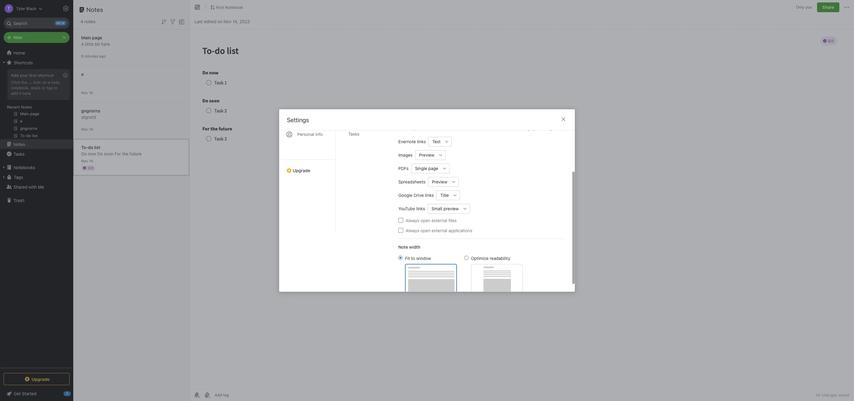 Task type: vqa. For each thing, say whether or not it's contained in the screenshot.
1st Nov 14 from the bottom of the Note List element
yes



Task type: describe. For each thing, give the bounding box(es) containing it.
evernote
[[399, 139, 416, 144]]

minutes
[[85, 54, 98, 58]]

main
[[81, 35, 91, 40]]

14,
[[233, 19, 238, 24]]

nov inside note window element
[[224, 19, 232, 24]]

info
[[316, 132, 323, 137]]

first
[[216, 5, 224, 10]]

to-
[[81, 145, 88, 150]]

nov down sfgnsfd
[[81, 127, 88, 132]]

4 notes
[[81, 19, 96, 24]]

last
[[195, 19, 203, 24]]

on inside 'icon on a note, notebook, stack or tag to add it here.'
[[42, 80, 47, 85]]

your for first
[[20, 73, 28, 78]]

soon
[[104, 151, 114, 157]]

note window element
[[190, 0, 855, 402]]

notes
[[85, 19, 96, 24]]

recent
[[7, 105, 20, 110]]

spreadsheets
[[399, 180, 426, 185]]

small preview
[[432, 206, 459, 212]]

settings
[[287, 117, 309, 124]]

links down the drive
[[417, 206, 425, 212]]

first notebook button
[[208, 3, 245, 12]]

ago
[[99, 54, 106, 58]]

click the ...
[[11, 80, 32, 85]]

preview for images
[[419, 153, 435, 158]]

Always open external files checkbox
[[399, 218, 404, 223]]

Choose default view option for Spreadsheets field
[[428, 177, 459, 187]]

nov 14 for gngnsrns
[[81, 127, 93, 132]]

Fit to window radio
[[399, 256, 403, 260]]

expand note image
[[194, 4, 201, 11]]

Always open external applications checkbox
[[399, 228, 404, 233]]

nov up 0/3
[[81, 159, 88, 164]]

note
[[399, 245, 408, 250]]

notes link
[[0, 140, 73, 149]]

4
[[81, 19, 83, 24]]

notebooks
[[14, 165, 35, 170]]

tasks button
[[0, 149, 73, 159]]

personal
[[298, 132, 315, 137]]

now
[[88, 151, 96, 157]]

to-do list
[[81, 145, 100, 150]]

tag
[[47, 85, 53, 90]]

optimize
[[471, 256, 489, 261]]

trash link
[[0, 196, 73, 206]]

options?
[[531, 126, 548, 131]]

sfgnsfd
[[81, 115, 96, 120]]

window
[[417, 256, 432, 261]]

tab list containing personal info
[[279, 71, 336, 233]]

little
[[85, 41, 94, 47]]

only
[[797, 5, 805, 10]]

to inside "option group"
[[411, 256, 415, 261]]

add tag image
[[204, 392, 211, 400]]

optimize readability
[[471, 256, 511, 261]]

readability
[[490, 256, 511, 261]]

saved
[[839, 393, 850, 398]]

personal info
[[298, 132, 323, 137]]

tasks tab
[[344, 129, 389, 139]]

group containing add your first shortcut
[[0, 68, 73, 142]]

applications
[[449, 228, 473, 234]]

small
[[432, 206, 443, 212]]

0 vertical spatial the
[[21, 80, 27, 85]]

google drive links
[[399, 193, 434, 198]]

notes inside note list element
[[86, 6, 103, 13]]

preview
[[444, 206, 459, 212]]

what are my options?
[[506, 126, 548, 131]]

to inside 'icon on a note, notebook, stack or tag to add it here.'
[[54, 85, 57, 90]]

choose
[[399, 126, 413, 131]]

3 14 from the top
[[89, 159, 93, 164]]

page for main
[[92, 35, 102, 40]]

bit
[[95, 41, 100, 47]]

preview button for spreadsheets
[[428, 177, 449, 187]]

single page
[[415, 166, 438, 171]]

note width
[[399, 245, 421, 250]]

e
[[81, 72, 84, 77]]

1 vertical spatial upgrade
[[32, 377, 50, 383]]

open for always open external files
[[421, 218, 431, 223]]

changes
[[822, 393, 838, 398]]

tree containing home
[[0, 48, 73, 368]]

home
[[13, 50, 25, 55]]

views
[[437, 126, 447, 131]]

expand tags image
[[2, 175, 6, 180]]

links right the drive
[[425, 193, 434, 198]]

a
[[48, 80, 50, 85]]

always open external files
[[406, 218, 457, 223]]

tasks inside button
[[13, 152, 25, 157]]

pdfs
[[399, 166, 409, 171]]

list
[[94, 145, 100, 150]]

me
[[38, 185, 44, 190]]

6 minutes ago
[[81, 54, 106, 58]]

nov down e
[[81, 91, 88, 95]]

youtube
[[399, 206, 415, 212]]

trash
[[13, 198, 24, 203]]

single
[[415, 166, 428, 171]]

text button
[[429, 137, 442, 147]]

gngnsrns sfgnsfd
[[81, 108, 100, 120]]

with
[[29, 185, 37, 190]]

always open external applications
[[406, 228, 473, 234]]

all changes saved
[[816, 393, 850, 398]]

external for files
[[432, 218, 448, 223]]

last edited on nov 14, 2023
[[195, 19, 250, 24]]

it
[[19, 91, 21, 96]]



Task type: locate. For each thing, give the bounding box(es) containing it.
0 vertical spatial preview
[[419, 153, 435, 158]]

small preview button
[[428, 204, 461, 214]]

1 vertical spatial open
[[421, 228, 431, 234]]

preview button
[[415, 150, 436, 160], [428, 177, 449, 187]]

Optimize readability radio
[[465, 256, 469, 260]]

notes up tasks button
[[13, 142, 25, 147]]

your inside "group"
[[20, 73, 28, 78]]

Choose default view option for PDFs field
[[411, 164, 450, 174]]

0 vertical spatial page
[[92, 35, 102, 40]]

your
[[20, 73, 28, 78], [414, 126, 422, 131]]

1 vertical spatial page
[[429, 166, 438, 171]]

width
[[409, 245, 421, 250]]

settings image
[[62, 5, 70, 12]]

0 horizontal spatial the
[[21, 80, 27, 85]]

fit
[[405, 256, 410, 261]]

0 horizontal spatial do
[[81, 151, 87, 157]]

1 vertical spatial tasks
[[13, 152, 25, 157]]

here
[[101, 41, 110, 47]]

0 vertical spatial notes
[[86, 6, 103, 13]]

page inside main page a little bit here
[[92, 35, 102, 40]]

notes up notes
[[86, 6, 103, 13]]

1 open from the top
[[421, 218, 431, 223]]

None search field
[[8, 18, 65, 29]]

always right 'always open external applications' option
[[406, 228, 420, 234]]

1 14 from the top
[[89, 91, 93, 95]]

upgrade button
[[279, 160, 336, 176], [4, 374, 70, 386]]

1 horizontal spatial your
[[414, 126, 422, 131]]

gngnsrns
[[81, 108, 100, 113]]

do
[[81, 151, 87, 157], [97, 151, 103, 157]]

external up always open external applications
[[432, 218, 448, 223]]

0 horizontal spatial upgrade
[[32, 377, 50, 383]]

1 vertical spatial the
[[122, 151, 129, 157]]

nov left 14,
[[224, 19, 232, 24]]

shortcut
[[38, 73, 54, 78]]

evernote links
[[399, 139, 426, 144]]

preview
[[419, 153, 435, 158], [432, 180, 448, 185]]

2 14 from the top
[[89, 127, 93, 132]]

open down always open external files
[[421, 228, 431, 234]]

0 vertical spatial always
[[406, 218, 420, 223]]

nov 14 up 0/3
[[81, 159, 93, 164]]

nov 14 up gngnsrns
[[81, 91, 93, 95]]

0 vertical spatial upgrade button
[[279, 160, 336, 176]]

2 external from the top
[[432, 228, 448, 234]]

attachments.
[[481, 126, 505, 131]]

expand notebooks image
[[2, 165, 6, 170]]

2 vertical spatial nov 14
[[81, 159, 93, 164]]

links
[[463, 126, 472, 131], [417, 139, 426, 144], [425, 193, 434, 198], [417, 206, 425, 212]]

tasks inside tab
[[349, 132, 360, 137]]

youtube links
[[399, 206, 425, 212]]

1 vertical spatial on
[[42, 80, 47, 85]]

external for applications
[[432, 228, 448, 234]]

text
[[433, 139, 441, 144]]

for
[[115, 151, 121, 157]]

0 horizontal spatial upgrade button
[[4, 374, 70, 386]]

single page button
[[411, 164, 440, 174]]

14 up gngnsrns
[[89, 91, 93, 95]]

your up click the ...
[[20, 73, 28, 78]]

0 horizontal spatial page
[[92, 35, 102, 40]]

Search text field
[[8, 18, 65, 29]]

14 for gngnsrns
[[89, 127, 93, 132]]

icon on a note, notebook, stack or tag to add it here.
[[11, 80, 61, 96]]

2 vertical spatial notes
[[13, 142, 25, 147]]

the inside note list element
[[122, 151, 129, 157]]

all
[[816, 393, 821, 398]]

notebook
[[225, 5, 243, 10]]

0 vertical spatial 14
[[89, 91, 93, 95]]

0 vertical spatial nov 14
[[81, 91, 93, 95]]

1 horizontal spatial to
[[411, 256, 415, 261]]

open for always open external applications
[[421, 228, 431, 234]]

preview inside choose default view option for images 'field'
[[419, 153, 435, 158]]

on
[[218, 19, 223, 24], [42, 80, 47, 85]]

0 vertical spatial your
[[20, 73, 28, 78]]

drive
[[414, 193, 424, 198]]

always right always open external files checkbox on the bottom left of the page
[[406, 218, 420, 223]]

1 vertical spatial to
[[411, 256, 415, 261]]

0 horizontal spatial your
[[20, 73, 28, 78]]

preview up title button
[[432, 180, 448, 185]]

external down always open external files
[[432, 228, 448, 234]]

fit to window
[[405, 256, 432, 261]]

tags
[[14, 175, 23, 180]]

2 vertical spatial 14
[[89, 159, 93, 164]]

Choose default view option for Google Drive links field
[[437, 191, 460, 201]]

0 vertical spatial open
[[421, 218, 431, 223]]

1 vertical spatial preview button
[[428, 177, 449, 187]]

0 horizontal spatial to
[[54, 85, 57, 90]]

open up always open external applications
[[421, 218, 431, 223]]

home link
[[0, 48, 73, 58]]

preview button for images
[[415, 150, 436, 160]]

what
[[506, 126, 516, 131]]

option group
[[399, 256, 523, 294]]

notes
[[86, 6, 103, 13], [21, 105, 32, 110], [13, 142, 25, 147]]

page
[[92, 35, 102, 40], [429, 166, 438, 171]]

2023
[[240, 19, 250, 24]]

0 vertical spatial external
[[432, 218, 448, 223]]

note,
[[51, 80, 61, 85]]

a
[[81, 41, 84, 47]]

choose your default views for new links and attachments.
[[399, 126, 505, 131]]

share button
[[818, 2, 840, 12]]

1 do from the left
[[81, 151, 87, 157]]

1 horizontal spatial do
[[97, 151, 103, 157]]

notebooks link
[[0, 163, 73, 173]]

0 vertical spatial to
[[54, 85, 57, 90]]

your for default
[[414, 126, 422, 131]]

14
[[89, 91, 93, 95], [89, 127, 93, 132], [89, 159, 93, 164]]

0 horizontal spatial on
[[42, 80, 47, 85]]

close image
[[560, 116, 568, 123]]

the left ...
[[21, 80, 27, 85]]

preview inside field
[[432, 180, 448, 185]]

page up bit
[[92, 35, 102, 40]]

always
[[406, 218, 420, 223], [406, 228, 420, 234]]

1 always from the top
[[406, 218, 420, 223]]

preview up single page
[[419, 153, 435, 158]]

page inside 'button'
[[429, 166, 438, 171]]

0 vertical spatial on
[[218, 19, 223, 24]]

1 vertical spatial always
[[406, 228, 420, 234]]

group
[[0, 68, 73, 142]]

tab list
[[279, 71, 336, 233]]

add a reminder image
[[193, 392, 201, 400]]

shortcuts
[[14, 60, 33, 65]]

future
[[130, 151, 142, 157]]

1 horizontal spatial upgrade button
[[279, 160, 336, 176]]

do down to-
[[81, 151, 87, 157]]

images
[[399, 153, 413, 158]]

and
[[473, 126, 480, 131]]

preview button up single page 'button'
[[415, 150, 436, 160]]

title
[[441, 193, 449, 198]]

new
[[13, 35, 22, 40]]

1 vertical spatial 14
[[89, 127, 93, 132]]

3 nov 14 from the top
[[81, 159, 93, 164]]

1 vertical spatial nov 14
[[81, 127, 93, 132]]

click
[[11, 80, 20, 85]]

14 for e
[[89, 91, 93, 95]]

1 horizontal spatial on
[[218, 19, 223, 24]]

add
[[11, 73, 19, 78]]

icon
[[33, 80, 41, 85]]

Note Editor text field
[[190, 29, 855, 389]]

1 vertical spatial notes
[[21, 105, 32, 110]]

0 vertical spatial upgrade
[[293, 168, 310, 174]]

2 open from the top
[[421, 228, 431, 234]]

2 do from the left
[[97, 151, 103, 157]]

on left a
[[42, 80, 47, 85]]

links left 'text' button
[[417, 139, 426, 144]]

for
[[448, 126, 454, 131]]

nov 14 down sfgnsfd
[[81, 127, 93, 132]]

1 nov 14 from the top
[[81, 91, 93, 95]]

Choose default view option for Images field
[[415, 150, 446, 160]]

1 horizontal spatial upgrade
[[293, 168, 310, 174]]

shared
[[13, 185, 27, 190]]

the
[[21, 80, 27, 85], [122, 151, 129, 157]]

only you
[[797, 5, 813, 10]]

or
[[42, 85, 46, 90]]

Choose default view option for Evernote links field
[[429, 137, 452, 147]]

shared with me
[[13, 185, 44, 190]]

tasks
[[349, 132, 360, 137], [13, 152, 25, 157]]

add your first shortcut
[[11, 73, 54, 78]]

add
[[11, 91, 18, 96]]

1 vertical spatial upgrade button
[[4, 374, 70, 386]]

to right fit
[[411, 256, 415, 261]]

external
[[432, 218, 448, 223], [432, 228, 448, 234]]

0/3
[[88, 166, 94, 171]]

shortcuts button
[[0, 58, 73, 68]]

do now do soon for the future
[[81, 151, 142, 157]]

the right for
[[122, 151, 129, 157]]

are
[[517, 126, 524, 131]]

notes right recent
[[21, 105, 32, 110]]

14 up 0/3
[[89, 159, 93, 164]]

0 vertical spatial tasks
[[349, 132, 360, 137]]

upgrade button inside tab list
[[279, 160, 336, 176]]

2 always from the top
[[406, 228, 420, 234]]

to
[[54, 85, 57, 90], [411, 256, 415, 261]]

recent notes
[[7, 105, 32, 110]]

do down list
[[97, 151, 103, 157]]

nov 14 for e
[[81, 91, 93, 95]]

1 vertical spatial your
[[414, 126, 422, 131]]

page right single on the top of page
[[429, 166, 438, 171]]

edited
[[204, 19, 217, 24]]

stack
[[31, 85, 41, 90]]

preview button up title button
[[428, 177, 449, 187]]

1 external from the top
[[432, 218, 448, 223]]

on inside note window element
[[218, 19, 223, 24]]

upgrade
[[293, 168, 310, 174], [32, 377, 50, 383]]

preview for spreadsheets
[[432, 180, 448, 185]]

page for single
[[429, 166, 438, 171]]

Choose default view option for YouTube links field
[[428, 204, 470, 214]]

2 nov 14 from the top
[[81, 127, 93, 132]]

nov 14
[[81, 91, 93, 95], [81, 127, 93, 132], [81, 159, 93, 164]]

option group containing fit to window
[[399, 256, 523, 294]]

0 vertical spatial preview button
[[415, 150, 436, 160]]

on right edited
[[218, 19, 223, 24]]

links left and
[[463, 126, 472, 131]]

1 vertical spatial preview
[[432, 180, 448, 185]]

always for always open external applications
[[406, 228, 420, 234]]

1 horizontal spatial page
[[429, 166, 438, 171]]

to down note,
[[54, 85, 57, 90]]

note list element
[[73, 0, 190, 402]]

always for always open external files
[[406, 218, 420, 223]]

1 horizontal spatial tasks
[[349, 132, 360, 137]]

your left default at the top of the page
[[414, 126, 422, 131]]

0 horizontal spatial tasks
[[13, 152, 25, 157]]

tree
[[0, 48, 73, 368]]

...
[[28, 80, 32, 85]]

share
[[823, 5, 835, 10]]

14 down sfgnsfd
[[89, 127, 93, 132]]

1 horizontal spatial the
[[122, 151, 129, 157]]

new
[[455, 126, 462, 131]]

1 vertical spatial external
[[432, 228, 448, 234]]

files
[[449, 218, 457, 223]]



